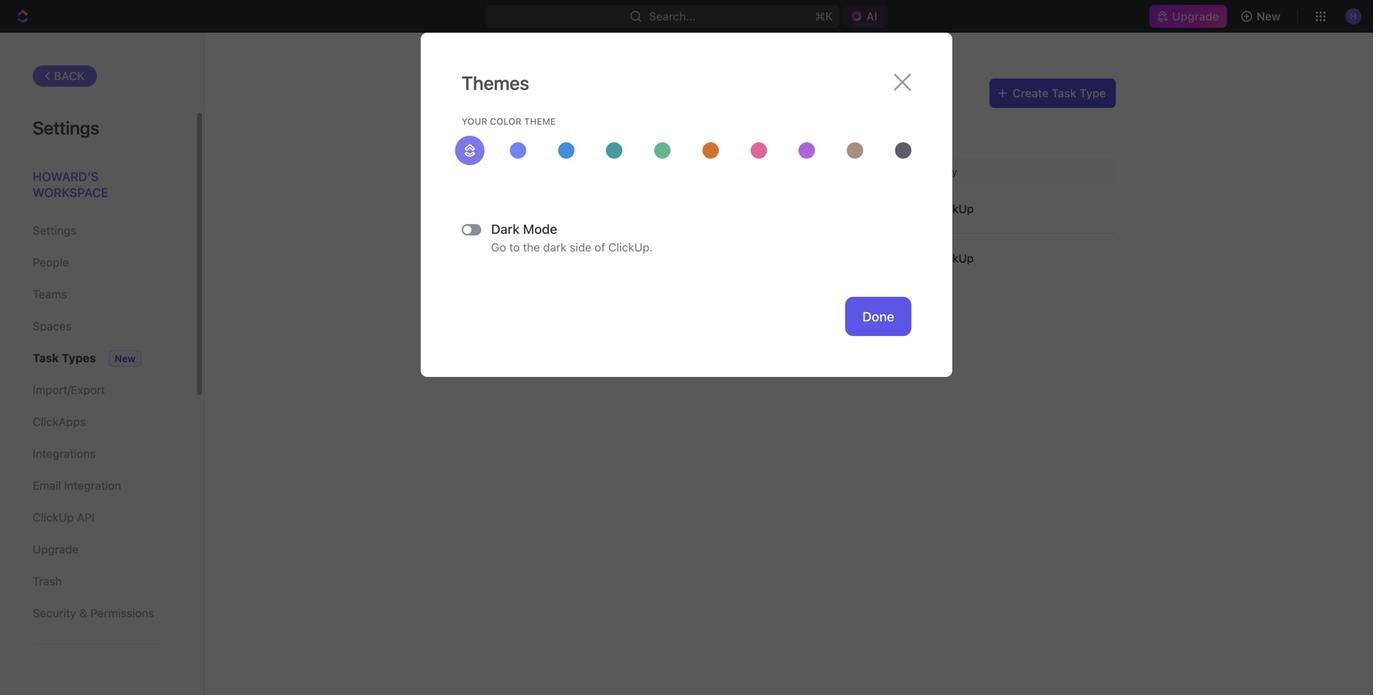 Task type: describe. For each thing, give the bounding box(es) containing it.
tasks can be used for anything in clickup. customize names and icons of tasks to use them for things like epics, customers, people, invoices, 1on1s.
[[462, 113, 918, 144]]

clickup inside clickup api link
[[33, 511, 74, 524]]

milestone
[[498, 252, 550, 265]]

permissions
[[90, 607, 154, 620]]

clickup api link
[[33, 504, 163, 532]]

can
[[495, 113, 514, 126]]

the
[[523, 241, 540, 254]]

0 vertical spatial clickup
[[933, 202, 974, 216]]

of inside themes dialog
[[595, 241, 605, 254]]

spaces link
[[33, 312, 163, 340]]

1 horizontal spatial upgrade link
[[1150, 5, 1228, 28]]

security
[[33, 607, 76, 620]]

color
[[490, 116, 522, 127]]

done button
[[845, 297, 912, 336]]

back
[[54, 69, 85, 83]]

integrations
[[33, 447, 96, 461]]

1 settings from the top
[[33, 117, 99, 138]]

customize
[[688, 113, 744, 126]]

people,
[[665, 130, 704, 144]]

new button
[[1234, 3, 1291, 29]]

side
[[570, 241, 592, 254]]

integration
[[64, 479, 121, 492]]

clickup api
[[33, 511, 95, 524]]

import/export link
[[33, 376, 163, 404]]

create task type
[[1013, 86, 1106, 100]]

in
[[628, 113, 638, 126]]

used
[[533, 113, 559, 126]]

people
[[33, 256, 69, 269]]

import/export
[[33, 383, 105, 397]]

security & permissions link
[[33, 600, 163, 627]]

new inside settings element
[[115, 353, 136, 364]]

new inside button
[[1257, 9, 1281, 23]]

your color theme
[[462, 116, 556, 127]]

type
[[1080, 86, 1106, 100]]

1 tasks from the left
[[462, 113, 492, 126]]

names
[[747, 113, 782, 126]]

settings element
[[0, 33, 205, 695]]

spaces
[[33, 319, 72, 333]]

go to the dark side of clickup.
[[491, 241, 653, 254]]

clickup. inside themes dialog
[[609, 241, 653, 254]]

2 settings from the top
[[33, 224, 76, 237]]

trash link
[[33, 568, 163, 596]]

2 tasks from the left
[[853, 113, 883, 126]]

clickup. inside tasks can be used for anything in clickup. customize names and icons of tasks to use them for things like epics, customers, people, invoices, 1on1s.
[[641, 113, 685, 126]]

create
[[1013, 86, 1049, 100]]

teams link
[[33, 281, 163, 308]]

trash
[[33, 575, 62, 588]]

name
[[472, 166, 498, 178]]

epics,
[[566, 130, 598, 144]]

0 horizontal spatial for
[[492, 130, 506, 144]]

security & permissions
[[33, 607, 154, 620]]

created
[[907, 166, 944, 178]]



Task type: locate. For each thing, give the bounding box(es) containing it.
1 horizontal spatial for
[[562, 113, 577, 126]]

1 vertical spatial settings
[[33, 224, 76, 237]]

howard's
[[33, 169, 99, 184]]

of inside tasks can be used for anything in clickup. customize names and icons of tasks to use them for things like epics, customers, people, invoices, 1on1s.
[[839, 113, 850, 126]]

0 horizontal spatial of
[[595, 241, 605, 254]]

of right "icons"
[[839, 113, 850, 126]]

clickup.
[[641, 113, 685, 126], [609, 241, 653, 254]]

clickup. right side on the top left
[[609, 241, 653, 254]]

0 horizontal spatial tasks
[[462, 113, 492, 126]]

upgrade link
[[1150, 5, 1228, 28], [33, 536, 163, 564]]

1 horizontal spatial task types
[[462, 82, 560, 105]]

0 vertical spatial new
[[1257, 9, 1281, 23]]

0 horizontal spatial to
[[509, 241, 520, 254]]

1 vertical spatial to
[[509, 241, 520, 254]]

settings link
[[33, 217, 163, 245]]

of
[[839, 113, 850, 126], [595, 241, 605, 254]]

task
[[462, 82, 502, 105], [1052, 86, 1077, 100], [33, 351, 59, 365]]

to inside themes dialog
[[509, 241, 520, 254]]

anything
[[580, 113, 625, 126]]

0 vertical spatial for
[[562, 113, 577, 126]]

dark mode
[[491, 221, 557, 237]]

to left use in the top of the page
[[886, 113, 896, 126]]

task types inside settings element
[[33, 351, 96, 365]]

0 vertical spatial types
[[507, 82, 560, 105]]

your
[[462, 116, 487, 127]]

tasks left use in the top of the page
[[853, 113, 883, 126]]

done
[[863, 309, 895, 324]]

0 vertical spatial of
[[839, 113, 850, 126]]

0 vertical spatial task types
[[462, 82, 560, 105]]

created by
[[907, 166, 958, 178]]

clickup. up people,
[[641, 113, 685, 126]]

settings up people
[[33, 224, 76, 237]]

1 vertical spatial new
[[115, 353, 136, 364]]

clickapps
[[33, 415, 86, 429]]

of right side on the top left
[[595, 241, 605, 254]]

0 horizontal spatial upgrade
[[33, 543, 79, 556]]

upgrade left new button
[[1173, 9, 1219, 23]]

like
[[545, 130, 563, 144]]

1 vertical spatial upgrade
[[33, 543, 79, 556]]

task types up the can
[[462, 82, 560, 105]]

search...
[[649, 9, 696, 23]]

integrations link
[[33, 440, 163, 468]]

mode
[[523, 221, 557, 237]]

things
[[510, 130, 542, 144]]

new
[[1257, 9, 1281, 23], [115, 353, 136, 364]]

⌘k
[[815, 9, 833, 23]]

1 vertical spatial types
[[62, 351, 96, 365]]

email integration
[[33, 479, 121, 492]]

to right go
[[509, 241, 520, 254]]

1on1s.
[[757, 130, 789, 144]]

0 vertical spatial clickup.
[[641, 113, 685, 126]]

upgrade link left new button
[[1150, 5, 1228, 28]]

clickapps link
[[33, 408, 163, 436]]

for
[[562, 113, 577, 126], [492, 130, 506, 144]]

howard's workspace
[[33, 169, 108, 200]]

for down color at the top left of page
[[492, 130, 506, 144]]

types inside settings element
[[62, 351, 96, 365]]

0 horizontal spatial task types
[[33, 351, 96, 365]]

for up epics,
[[562, 113, 577, 126]]

people link
[[33, 249, 163, 277]]

1 horizontal spatial types
[[507, 82, 560, 105]]

upgrade link down clickup api link
[[33, 536, 163, 564]]

upgrade
[[1173, 9, 1219, 23], [33, 543, 79, 556]]

1 vertical spatial task types
[[33, 351, 96, 365]]

task up the your
[[462, 82, 502, 105]]

1 horizontal spatial tasks
[[853, 113, 883, 126]]

them
[[462, 130, 489, 144]]

create task type button
[[990, 79, 1116, 108]]

0 vertical spatial upgrade link
[[1150, 5, 1228, 28]]

use
[[899, 113, 918, 126]]

themes dialog
[[421, 33, 953, 377]]

tasks
[[462, 113, 492, 126], [853, 113, 883, 126]]

upgrade inside settings element
[[33, 543, 79, 556]]

task left the type
[[1052, 86, 1077, 100]]

and
[[785, 113, 805, 126]]

invoices,
[[707, 130, 753, 144]]

types
[[507, 82, 560, 105], [62, 351, 96, 365]]

settings up howard's
[[33, 117, 99, 138]]

by
[[946, 166, 958, 178]]

task types up import/export at the bottom left of page
[[33, 351, 96, 365]]

task inside settings element
[[33, 351, 59, 365]]

clickup
[[933, 202, 974, 216], [933, 252, 974, 265], [33, 511, 74, 524]]

1 horizontal spatial to
[[886, 113, 896, 126]]

tasks up them
[[462, 113, 492, 126]]

back link
[[33, 65, 97, 87]]

0 horizontal spatial upgrade link
[[33, 536, 163, 564]]

to
[[886, 113, 896, 126], [509, 241, 520, 254]]

1 horizontal spatial task
[[462, 82, 502, 105]]

task down the spaces
[[33, 351, 59, 365]]

types up import/export at the bottom left of page
[[62, 351, 96, 365]]

teams
[[33, 288, 67, 301]]

settings
[[33, 117, 99, 138], [33, 224, 76, 237]]

0 vertical spatial to
[[886, 113, 896, 126]]

0 vertical spatial upgrade
[[1173, 9, 1219, 23]]

types up be
[[507, 82, 560, 105]]

email
[[33, 479, 61, 492]]

1 vertical spatial clickup.
[[609, 241, 653, 254]]

0 horizontal spatial types
[[62, 351, 96, 365]]

upgrade down clickup api on the left
[[33, 543, 79, 556]]

dark
[[543, 241, 567, 254]]

task types
[[462, 82, 560, 105], [33, 351, 96, 365]]

1 vertical spatial for
[[492, 130, 506, 144]]

task inside button
[[1052, 86, 1077, 100]]

theme
[[524, 116, 556, 127]]

1 horizontal spatial new
[[1257, 9, 1281, 23]]

1 horizontal spatial of
[[839, 113, 850, 126]]

0 horizontal spatial new
[[115, 353, 136, 364]]

1 vertical spatial of
[[595, 241, 605, 254]]

0 horizontal spatial task
[[33, 351, 59, 365]]

icons
[[808, 113, 836, 126]]

1 horizontal spatial upgrade
[[1173, 9, 1219, 23]]

2 horizontal spatial task
[[1052, 86, 1077, 100]]

api
[[77, 511, 95, 524]]

be
[[517, 113, 530, 126]]

2 vertical spatial clickup
[[33, 511, 74, 524]]

email integration link
[[33, 472, 163, 500]]

1 vertical spatial clickup
[[933, 252, 974, 265]]

workspace
[[33, 185, 108, 200]]

1 vertical spatial upgrade link
[[33, 536, 163, 564]]

themes
[[462, 72, 529, 94]]

0 vertical spatial settings
[[33, 117, 99, 138]]

dark
[[491, 221, 520, 237]]

go
[[491, 241, 506, 254]]

&
[[79, 607, 87, 620]]

to inside tasks can be used for anything in clickup. customize names and icons of tasks to use them for things like epics, customers, people, invoices, 1on1s.
[[886, 113, 896, 126]]

customers,
[[601, 130, 662, 144]]



Task type: vqa. For each thing, say whether or not it's contained in the screenshot.
by at the top of the page
yes



